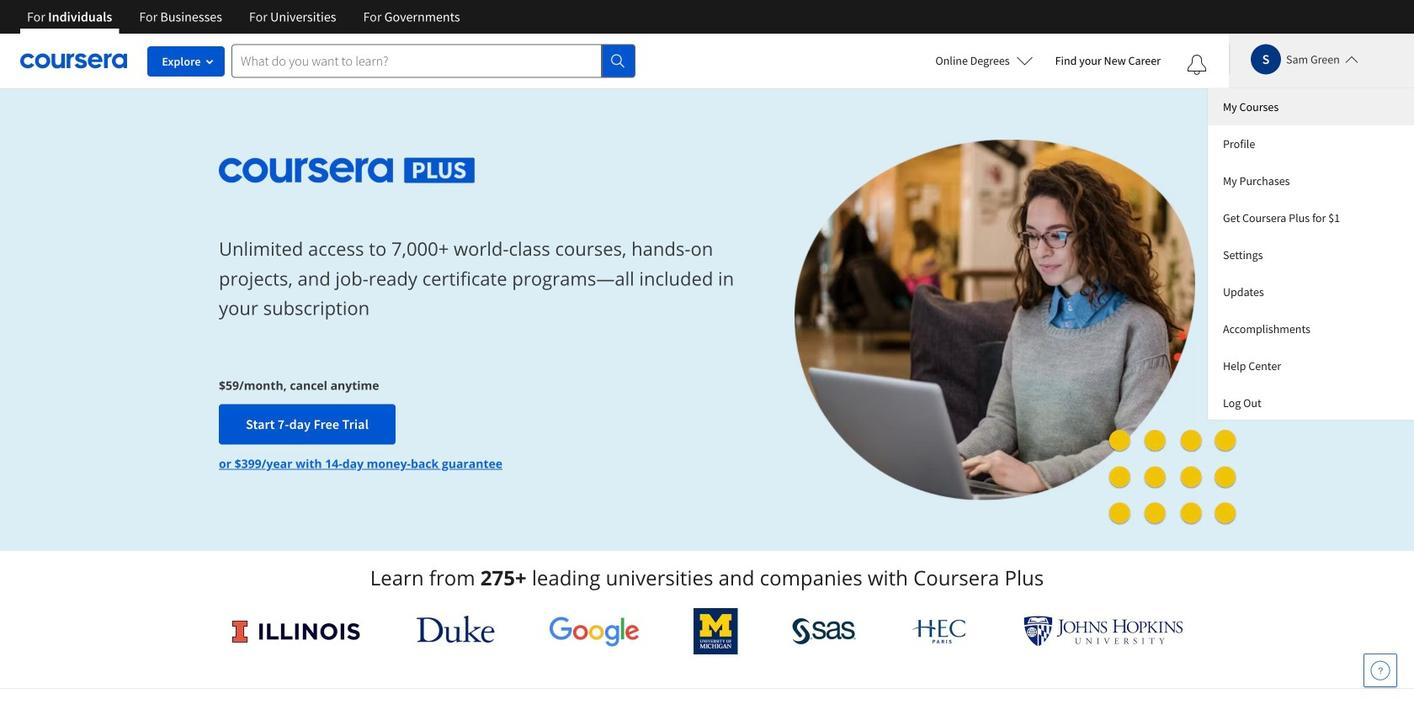 Task type: vqa. For each thing, say whether or not it's contained in the screenshot.
'University of Michigan' image
yes



Task type: describe. For each thing, give the bounding box(es) containing it.
coursera plus image
[[219, 158, 475, 183]]

duke university image
[[417, 616, 495, 643]]

What do you want to learn? text field
[[232, 44, 602, 78]]

johns hopkins university image
[[1024, 616, 1184, 647]]

university of illinois at urbana-champaign image
[[231, 618, 362, 645]]

coursera image
[[20, 47, 127, 74]]



Task type: locate. For each thing, give the bounding box(es) containing it.
menu
[[1208, 88, 1415, 420]]

None search field
[[232, 44, 636, 78]]

help center image
[[1371, 661, 1391, 681]]

google image
[[549, 616, 640, 647]]

hec paris image
[[911, 615, 970, 649]]

banner navigation
[[13, 0, 474, 34]]

sas image
[[792, 618, 857, 645]]

university of michigan image
[[694, 609, 738, 655]]



